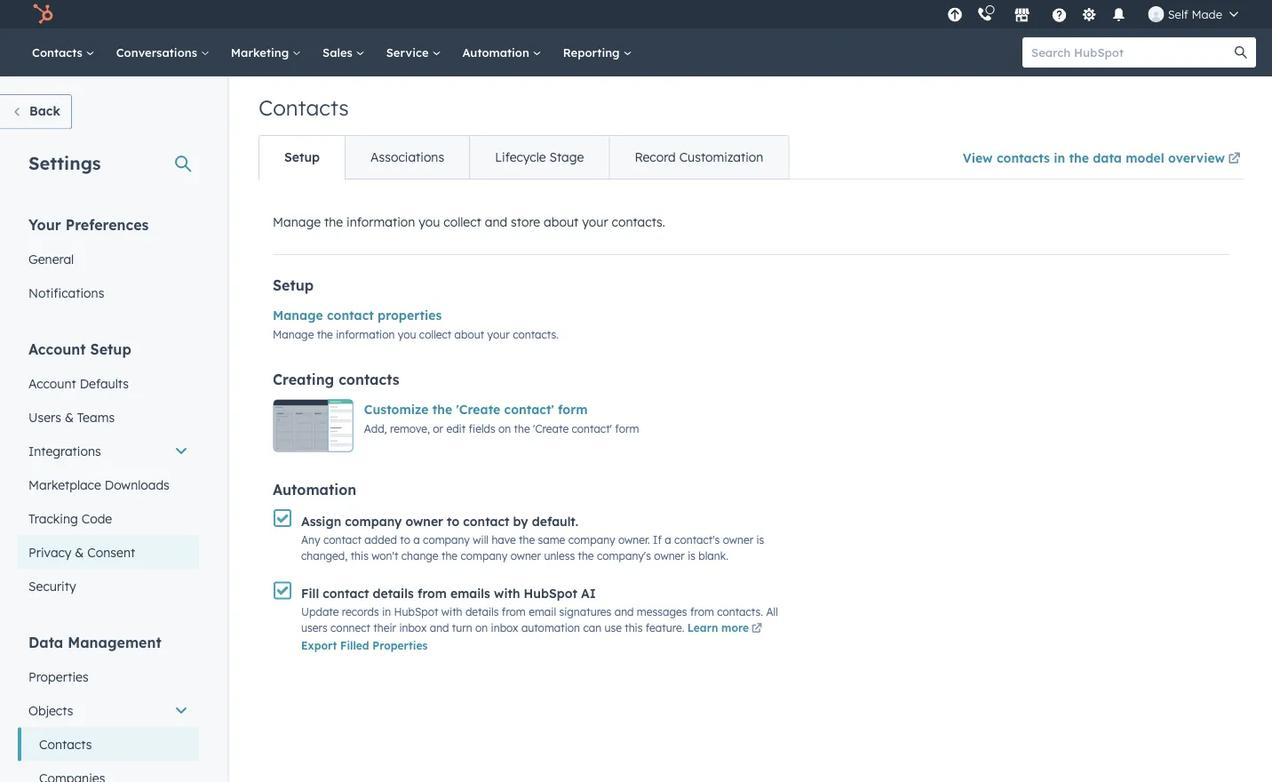 Task type: locate. For each thing, give the bounding box(es) containing it.
contacts up customize on the bottom left of page
[[339, 371, 400, 388]]

link opens in a new window image right more
[[752, 621, 763, 637]]

self made button
[[1138, 0, 1250, 28]]

0 vertical spatial this
[[351, 549, 369, 562]]

or
[[433, 422, 444, 435]]

1 vertical spatial link opens in a new window image
[[752, 621, 763, 637]]

automation up assign on the bottom left
[[273, 481, 357, 499]]

inbox right their
[[399, 621, 427, 635]]

emails
[[451, 585, 491, 601]]

0 vertical spatial contacts link
[[21, 28, 106, 76]]

contacts link down "objects"
[[18, 727, 199, 761]]

update
[[301, 605, 339, 619]]

account inside the account defaults link
[[28, 376, 76, 391]]

0 vertical spatial on
[[499, 422, 511, 435]]

customization
[[680, 149, 764, 165]]

0 horizontal spatial hubspot
[[394, 605, 439, 619]]

link opens in a new window image right 'overview'
[[1229, 153, 1241, 165]]

1 horizontal spatial about
[[544, 214, 579, 230]]

stage
[[550, 149, 584, 165]]

marketplaces button
[[1004, 0, 1041, 28]]

0 horizontal spatial link opens in a new window image
[[752, 621, 763, 637]]

1 horizontal spatial with
[[494, 585, 520, 601]]

account up account defaults
[[28, 340, 86, 358]]

link opens in a new window image
[[1229, 148, 1241, 170], [752, 624, 763, 635]]

0 horizontal spatial this
[[351, 549, 369, 562]]

is right contact's
[[757, 533, 765, 546]]

0 horizontal spatial &
[[65, 409, 74, 425]]

about
[[544, 214, 579, 230], [455, 328, 485, 341]]

contacts right view
[[997, 150, 1050, 165]]

0 vertical spatial form
[[558, 402, 588, 417]]

collect
[[444, 214, 482, 230], [419, 328, 452, 341]]

1 account from the top
[[28, 340, 86, 358]]

self made menu
[[943, 0, 1251, 28]]

1 vertical spatial contact'
[[572, 422, 612, 435]]

2 vertical spatial setup
[[90, 340, 131, 358]]

same
[[538, 533, 566, 546]]

0 horizontal spatial inbox
[[399, 621, 427, 635]]

properties link
[[18, 660, 199, 694]]

form
[[558, 402, 588, 417], [615, 422, 639, 435]]

from left email
[[502, 605, 526, 619]]

0 horizontal spatial contact'
[[504, 402, 554, 417]]

about up customize the 'create contact' form link at the bottom of page
[[455, 328, 485, 341]]

2 manage from the top
[[273, 308, 323, 323]]

about right the store
[[544, 214, 579, 230]]

1 vertical spatial setup
[[273, 276, 314, 294]]

you down the properties
[[398, 328, 416, 341]]

privacy
[[28, 544, 71, 560]]

and left the store
[[485, 214, 508, 230]]

to up change
[[400, 533, 411, 546]]

in
[[1054, 150, 1066, 165], [382, 605, 391, 619]]

link opens in a new window image right more
[[752, 624, 763, 635]]

1 vertical spatial to
[[400, 533, 411, 546]]

privacy & consent link
[[18, 535, 199, 569]]

contacts. inside update records in hubspot with details from email signatures and messages from contacts. all users connect their inbox and turn on inbox automation can use this feature.
[[717, 605, 763, 619]]

1 vertical spatial with
[[442, 605, 463, 619]]

any
[[301, 533, 320, 546]]

0 vertical spatial 'create
[[456, 402, 501, 417]]

your up customize the 'create contact' form link at the bottom of page
[[488, 328, 510, 341]]

manage for manage the information you collect and store about your contacts.
[[273, 214, 321, 230]]

to left the by
[[447, 513, 460, 529]]

1 vertical spatial this
[[625, 621, 643, 635]]

1 horizontal spatial a
[[665, 533, 672, 546]]

1 vertical spatial hubspot
[[394, 605, 439, 619]]

0 horizontal spatial link opens in a new window image
[[752, 624, 763, 635]]

1 horizontal spatial your
[[582, 214, 608, 230]]

0 vertical spatial in
[[1054, 150, 1066, 165]]

1 horizontal spatial in
[[1054, 150, 1066, 165]]

0 horizontal spatial is
[[688, 549, 696, 562]]

&
[[65, 409, 74, 425], [75, 544, 84, 560]]

contacts.
[[612, 214, 666, 230], [513, 328, 559, 341], [717, 605, 763, 619]]

their
[[374, 621, 396, 635]]

hubspot inside update records in hubspot with details from email signatures and messages from contacts. all users connect their inbox and turn on inbox automation can use this feature.
[[394, 605, 439, 619]]

by
[[513, 513, 528, 529]]

downloads
[[105, 477, 170, 492]]

won't
[[372, 549, 398, 562]]

details up their
[[373, 585, 414, 601]]

consent
[[87, 544, 135, 560]]

your
[[582, 214, 608, 230], [488, 328, 510, 341]]

1 vertical spatial form
[[615, 422, 639, 435]]

owner down if
[[654, 549, 685, 562]]

hubspot
[[524, 585, 578, 601], [394, 605, 439, 619]]

collect left the store
[[444, 214, 482, 230]]

1 horizontal spatial properties
[[373, 639, 428, 652]]

on right fields
[[499, 422, 511, 435]]

properties up "objects"
[[28, 669, 89, 684]]

a right if
[[665, 533, 672, 546]]

account up 'users'
[[28, 376, 76, 391]]

collect down the properties
[[419, 328, 452, 341]]

more
[[722, 621, 749, 635]]

users
[[28, 409, 61, 425]]

company
[[345, 513, 402, 529], [423, 533, 470, 546], [569, 533, 616, 546], [461, 549, 508, 562]]

2 account from the top
[[28, 376, 76, 391]]

security
[[28, 578, 76, 594]]

0 vertical spatial about
[[544, 214, 579, 230]]

1 vertical spatial contacts.
[[513, 328, 559, 341]]

2 vertical spatial contacts.
[[717, 605, 763, 619]]

0 vertical spatial link opens in a new window image
[[1229, 148, 1241, 170]]

1 horizontal spatial link opens in a new window image
[[1229, 148, 1241, 170]]

1 vertical spatial contacts
[[339, 371, 400, 388]]

link opens in a new window image inside learn more link
[[752, 624, 763, 635]]

this right use
[[625, 621, 643, 635]]

account setup element
[[18, 339, 199, 603]]

a
[[414, 533, 420, 546], [665, 533, 672, 546]]

0 horizontal spatial contacts
[[339, 371, 400, 388]]

collect inside manage contact properties manage the information you collect about your contacts.
[[419, 328, 452, 341]]

owner
[[406, 513, 443, 529], [723, 533, 754, 546], [511, 549, 541, 562], [654, 549, 685, 562]]

is
[[757, 533, 765, 546], [688, 549, 696, 562]]

sales link
[[312, 28, 376, 76]]

'create up fields
[[456, 402, 501, 417]]

you
[[419, 214, 440, 230], [398, 328, 416, 341]]

edit
[[447, 422, 466, 435]]

you down the associations link
[[419, 214, 440, 230]]

settings image
[[1082, 8, 1098, 24]]

0 horizontal spatial and
[[430, 621, 449, 635]]

1 vertical spatial 'create
[[533, 422, 569, 435]]

record customization
[[635, 149, 764, 165]]

feature.
[[646, 621, 685, 635]]

1 horizontal spatial and
[[485, 214, 508, 230]]

1 vertical spatial about
[[455, 328, 485, 341]]

1 horizontal spatial this
[[625, 621, 643, 635]]

contacts up setup link
[[259, 94, 349, 121]]

& right 'users'
[[65, 409, 74, 425]]

0 horizontal spatial in
[[382, 605, 391, 619]]

with up turn
[[442, 605, 463, 619]]

the right fields
[[514, 422, 530, 435]]

0 horizontal spatial details
[[373, 585, 414, 601]]

record customization link
[[609, 136, 789, 179]]

contact up changed,
[[323, 533, 362, 546]]

0 horizontal spatial your
[[488, 328, 510, 341]]

information down the manage contact properties link in the left top of the page
[[336, 328, 395, 341]]

with
[[494, 585, 520, 601], [442, 605, 463, 619]]

1 vertical spatial properties
[[28, 669, 89, 684]]

unless
[[544, 549, 575, 562]]

your preferences
[[28, 216, 149, 233]]

2 horizontal spatial from
[[690, 605, 714, 619]]

contact up records at left bottom
[[323, 585, 369, 601]]

this inside assign company owner to contact by default. any contact added to a company will have the same company owner. if a contact's owner is changed, this won't change the company owner unless the company's owner is blank.
[[351, 549, 369, 562]]

with right emails
[[494, 585, 520, 601]]

on right turn
[[476, 621, 488, 635]]

can
[[583, 621, 602, 635]]

1 vertical spatial manage
[[273, 308, 323, 323]]

information
[[347, 214, 415, 230], [336, 328, 395, 341]]

the left data
[[1070, 150, 1090, 165]]

1 a from the left
[[414, 533, 420, 546]]

1 vertical spatial on
[[476, 621, 488, 635]]

in inside view contacts in the data model overview link
[[1054, 150, 1066, 165]]

in for the
[[1054, 150, 1066, 165]]

link opens in a new window image
[[1229, 153, 1241, 165], [752, 621, 763, 637]]

details
[[373, 585, 414, 601], [466, 605, 499, 619]]

export filled properties button
[[301, 637, 428, 653]]

in inside update records in hubspot with details from email signatures and messages from contacts. all users connect their inbox and turn on inbox automation can use this feature.
[[382, 605, 391, 619]]

owner down have
[[511, 549, 541, 562]]

0 vertical spatial you
[[419, 214, 440, 230]]

1 horizontal spatial contacts
[[997, 150, 1050, 165]]

0 horizontal spatial from
[[418, 585, 447, 601]]

1 vertical spatial is
[[688, 549, 696, 562]]

& right the privacy
[[75, 544, 84, 560]]

0 vertical spatial with
[[494, 585, 520, 601]]

link opens in a new window image right 'overview'
[[1229, 148, 1241, 170]]

details down emails
[[466, 605, 499, 619]]

upgrade image
[[948, 8, 964, 24]]

marketplace downloads link
[[18, 468, 199, 502]]

contact left the properties
[[327, 308, 374, 323]]

contact
[[327, 308, 374, 323], [463, 513, 510, 529], [323, 533, 362, 546], [323, 585, 369, 601]]

inbox right turn
[[491, 621, 519, 635]]

export filled properties
[[301, 639, 428, 652]]

manage contact properties manage the information you collect about your contacts.
[[273, 308, 559, 341]]

'create right fields
[[533, 422, 569, 435]]

1 vertical spatial details
[[466, 605, 499, 619]]

0 vertical spatial collect
[[444, 214, 482, 230]]

this inside update records in hubspot with details from email signatures and messages from contacts. all users connect their inbox and turn on inbox automation can use this feature.
[[625, 621, 643, 635]]

and
[[485, 214, 508, 230], [615, 605, 634, 619], [430, 621, 449, 635]]

1 manage from the top
[[273, 214, 321, 230]]

a up change
[[414, 533, 420, 546]]

manage
[[273, 214, 321, 230], [273, 308, 323, 323], [273, 328, 314, 341]]

0 horizontal spatial about
[[455, 328, 485, 341]]

code
[[81, 511, 112, 526]]

your right the store
[[582, 214, 608, 230]]

help image
[[1052, 8, 1068, 24]]

owner.
[[619, 533, 650, 546]]

hubspot image
[[32, 4, 53, 25]]

1 horizontal spatial on
[[499, 422, 511, 435]]

2 vertical spatial contacts
[[39, 736, 92, 752]]

this
[[351, 549, 369, 562], [625, 621, 643, 635]]

to
[[447, 513, 460, 529], [400, 533, 411, 546]]

2 vertical spatial manage
[[273, 328, 314, 341]]

0 horizontal spatial a
[[414, 533, 420, 546]]

0 vertical spatial account
[[28, 340, 86, 358]]

back link
[[0, 94, 72, 129]]

customize the 'create contact' form add, remove, or edit fields on the 'create contact' form
[[364, 402, 639, 435]]

inbox
[[399, 621, 427, 635], [491, 621, 519, 635]]

1 vertical spatial in
[[382, 605, 391, 619]]

store
[[511, 214, 541, 230]]

1 vertical spatial link opens in a new window image
[[752, 624, 763, 635]]

search button
[[1226, 37, 1257, 68]]

automation right 'service' link
[[463, 45, 533, 60]]

this left "won't"
[[351, 549, 369, 562]]

hubspot up email
[[524, 585, 578, 601]]

1 vertical spatial you
[[398, 328, 416, 341]]

0 vertical spatial link opens in a new window image
[[1229, 153, 1241, 165]]

information down the associations link
[[347, 214, 415, 230]]

navigation containing setup
[[259, 135, 790, 180]]

contacts link down hubspot link
[[21, 28, 106, 76]]

and left turn
[[430, 621, 449, 635]]

1 vertical spatial your
[[488, 328, 510, 341]]

is down contact's
[[688, 549, 696, 562]]

1 horizontal spatial details
[[466, 605, 499, 619]]

the down the manage contact properties link in the left top of the page
[[317, 328, 333, 341]]

reporting link
[[553, 28, 643, 76]]

0 horizontal spatial with
[[442, 605, 463, 619]]

contacts. inside manage contact properties manage the information you collect about your contacts.
[[513, 328, 559, 341]]

0 vertical spatial &
[[65, 409, 74, 425]]

1 vertical spatial collect
[[419, 328, 452, 341]]

0 vertical spatial properties
[[373, 639, 428, 652]]

0 vertical spatial hubspot
[[524, 585, 578, 601]]

account for account defaults
[[28, 376, 76, 391]]

1 horizontal spatial link opens in a new window image
[[1229, 153, 1241, 165]]

contacts down hubspot link
[[32, 45, 86, 60]]

records
[[342, 605, 379, 619]]

marketplace downloads
[[28, 477, 170, 492]]

the right change
[[442, 549, 458, 562]]

in left data
[[1054, 150, 1066, 165]]

this for with
[[625, 621, 643, 635]]

your preferences element
[[18, 215, 199, 310]]

properties down their
[[373, 639, 428, 652]]

teams
[[77, 409, 115, 425]]

hubspot up their
[[394, 605, 439, 619]]

navigation
[[259, 135, 790, 180]]

from left emails
[[418, 585, 447, 601]]

in up their
[[382, 605, 391, 619]]

from up learn
[[690, 605, 714, 619]]

0 horizontal spatial properties
[[28, 669, 89, 684]]

1 horizontal spatial &
[[75, 544, 84, 560]]

the inside manage contact properties manage the information you collect about your contacts.
[[317, 328, 333, 341]]

contact's
[[675, 533, 720, 546]]

0 horizontal spatial you
[[398, 328, 416, 341]]

lifecycle stage link
[[469, 136, 609, 179]]

1 vertical spatial account
[[28, 376, 76, 391]]

0 vertical spatial setup
[[284, 149, 320, 165]]

1 horizontal spatial to
[[447, 513, 460, 529]]

ruby anderson image
[[1149, 6, 1165, 22]]

0 vertical spatial contacts
[[997, 150, 1050, 165]]

service
[[386, 45, 432, 60]]

1 horizontal spatial is
[[757, 533, 765, 546]]

contacts for view
[[997, 150, 1050, 165]]

and up use
[[615, 605, 634, 619]]

account
[[28, 340, 86, 358], [28, 376, 76, 391]]

contacts down "objects"
[[39, 736, 92, 752]]

1 vertical spatial information
[[336, 328, 395, 341]]

the down the by
[[519, 533, 535, 546]]

have
[[492, 533, 516, 546]]

0 vertical spatial contacts.
[[612, 214, 666, 230]]

company up the 'company's'
[[569, 533, 616, 546]]

signatures
[[559, 605, 612, 619]]

2 horizontal spatial and
[[615, 605, 634, 619]]

hubspot link
[[21, 4, 67, 25]]

contacts
[[997, 150, 1050, 165], [339, 371, 400, 388]]

export
[[301, 639, 337, 652]]

turn
[[452, 621, 473, 635]]



Task type: vqa. For each thing, say whether or not it's contained in the screenshot.
performing
no



Task type: describe. For each thing, give the bounding box(es) containing it.
link opens in a new window image inside view contacts in the data model overview link
[[1229, 148, 1241, 170]]

general
[[28, 251, 74, 267]]

email
[[529, 605, 556, 619]]

upgrade link
[[945, 5, 967, 24]]

self made
[[1168, 7, 1223, 21]]

automation inside automation link
[[463, 45, 533, 60]]

about inside manage contact properties manage the information you collect about your contacts.
[[455, 328, 485, 341]]

lifecycle stage
[[495, 149, 584, 165]]

1 horizontal spatial you
[[419, 214, 440, 230]]

lifecycle
[[495, 149, 546, 165]]

connect
[[331, 621, 371, 635]]

customize the 'create contact' form link
[[364, 402, 588, 417]]

all
[[766, 605, 778, 619]]

self
[[1168, 7, 1189, 21]]

fields
[[469, 422, 496, 435]]

0 horizontal spatial form
[[558, 402, 588, 417]]

3 manage from the top
[[273, 328, 314, 341]]

0 horizontal spatial 'create
[[456, 402, 501, 417]]

contact inside manage contact properties manage the information you collect about your contacts.
[[327, 308, 374, 323]]

account defaults link
[[18, 367, 199, 400]]

learn
[[688, 621, 718, 635]]

data management element
[[18, 632, 199, 782]]

setup link
[[260, 136, 345, 179]]

1 horizontal spatial from
[[502, 605, 526, 619]]

integrations
[[28, 443, 101, 459]]

with inside update records in hubspot with details from email signatures and messages from contacts. all users connect their inbox and turn on inbox automation can use this feature.
[[442, 605, 463, 619]]

& for users
[[65, 409, 74, 425]]

change
[[401, 549, 439, 562]]

0 horizontal spatial automation
[[273, 481, 357, 499]]

record
[[635, 149, 676, 165]]

privacy & consent
[[28, 544, 135, 560]]

1 inbox from the left
[[399, 621, 427, 635]]

company up added
[[345, 513, 402, 529]]

the down setup link
[[324, 214, 343, 230]]

notifications link
[[18, 276, 199, 310]]

2 vertical spatial and
[[430, 621, 449, 635]]

account defaults
[[28, 376, 129, 391]]

0 vertical spatial contact'
[[504, 402, 554, 417]]

made
[[1192, 7, 1223, 21]]

view contacts in the data model overview
[[963, 150, 1226, 165]]

properties inside "data management" element
[[28, 669, 89, 684]]

users
[[301, 621, 328, 635]]

security link
[[18, 569, 199, 603]]

will
[[473, 533, 489, 546]]

contacts inside "data management" element
[[39, 736, 92, 752]]

creating contacts
[[273, 371, 400, 388]]

notifications button
[[1104, 0, 1135, 28]]

owner up change
[[406, 513, 443, 529]]

0 vertical spatial details
[[373, 585, 414, 601]]

conversations link
[[106, 28, 220, 76]]

fill
[[301, 585, 319, 601]]

1 horizontal spatial hubspot
[[524, 585, 578, 601]]

preferences
[[66, 216, 149, 233]]

changed,
[[301, 549, 348, 562]]

automation link
[[452, 28, 553, 76]]

your inside manage contact properties manage the information you collect about your contacts.
[[488, 328, 510, 341]]

on inside 'customize the 'create contact' form add, remove, or edit fields on the 'create contact' form'
[[499, 422, 511, 435]]

owner up blank.
[[723, 533, 754, 546]]

help button
[[1045, 0, 1075, 28]]

0 vertical spatial your
[[582, 214, 608, 230]]

update records in hubspot with details from email signatures and messages from contacts. all users connect their inbox and turn on inbox automation can use this feature.
[[301, 605, 778, 635]]

company up change
[[423, 533, 470, 546]]

account setup
[[28, 340, 131, 358]]

notifications
[[28, 285, 104, 300]]

your
[[28, 216, 61, 233]]

2 a from the left
[[665, 533, 672, 546]]

assign
[[301, 513, 341, 529]]

properties inside button
[[373, 639, 428, 652]]

link opens in a new window image inside view contacts in the data model overview link
[[1229, 153, 1241, 165]]

data management
[[28, 633, 162, 651]]

marketplaces image
[[1015, 8, 1031, 24]]

1 vertical spatial contacts link
[[18, 727, 199, 761]]

properties
[[378, 308, 442, 323]]

1 horizontal spatial 'create
[[533, 422, 569, 435]]

1 horizontal spatial form
[[615, 422, 639, 435]]

customize
[[364, 402, 429, 417]]

contacts for creating
[[339, 371, 400, 388]]

manage contact properties link
[[273, 308, 442, 323]]

back
[[29, 103, 60, 119]]

information inside manage contact properties manage the information you collect about your contacts.
[[336, 328, 395, 341]]

manage for manage contact properties manage the information you collect about your contacts.
[[273, 308, 323, 323]]

filled
[[340, 639, 369, 652]]

objects
[[28, 703, 73, 718]]

this for contact
[[351, 549, 369, 562]]

learn more
[[688, 621, 749, 635]]

learn more link
[[688, 621, 765, 637]]

0 vertical spatial to
[[447, 513, 460, 529]]

reporting
[[563, 45, 623, 60]]

Search HubSpot search field
[[1023, 37, 1241, 68]]

0 horizontal spatial to
[[400, 533, 411, 546]]

remove,
[[390, 422, 430, 435]]

& for privacy
[[75, 544, 84, 560]]

in for hubspot
[[382, 605, 391, 619]]

calling icon button
[[970, 2, 1000, 26]]

on inside update records in hubspot with details from email signatures and messages from contacts. all users connect their inbox and turn on inbox automation can use this feature.
[[476, 621, 488, 635]]

marketing link
[[220, 28, 312, 76]]

1 horizontal spatial contacts.
[[612, 214, 666, 230]]

creating
[[273, 371, 334, 388]]

the right unless
[[578, 549, 594, 562]]

account for account setup
[[28, 340, 86, 358]]

sales
[[323, 45, 356, 60]]

view
[[963, 150, 993, 165]]

you inside manage contact properties manage the information you collect about your contacts.
[[398, 328, 416, 341]]

notifications image
[[1112, 8, 1128, 24]]

0 vertical spatial is
[[757, 533, 765, 546]]

calling icon image
[[977, 7, 993, 23]]

0 vertical spatial contacts
[[32, 45, 86, 60]]

the up or
[[433, 402, 453, 417]]

model
[[1126, 150, 1165, 165]]

use
[[605, 621, 622, 635]]

tracking
[[28, 511, 78, 526]]

company down will
[[461, 549, 508, 562]]

objects button
[[18, 694, 199, 727]]

default.
[[532, 513, 579, 529]]

2 inbox from the left
[[491, 621, 519, 635]]

management
[[68, 633, 162, 651]]

tracking code link
[[18, 502, 199, 535]]

search image
[[1235, 46, 1248, 59]]

overview
[[1169, 150, 1226, 165]]

contact up will
[[463, 513, 510, 529]]

conversations
[[116, 45, 201, 60]]

1 horizontal spatial contact'
[[572, 422, 612, 435]]

details inside update records in hubspot with details from email signatures and messages from contacts. all users connect their inbox and turn on inbox automation can use this feature.
[[466, 605, 499, 619]]

if
[[653, 533, 662, 546]]

blank.
[[699, 549, 729, 562]]

add,
[[364, 422, 387, 435]]

added
[[365, 533, 397, 546]]

fill contact details from emails with hubspot ai
[[301, 585, 596, 601]]

1 vertical spatial contacts
[[259, 94, 349, 121]]

service link
[[376, 28, 452, 76]]

marketing
[[231, 45, 292, 60]]

0 vertical spatial information
[[347, 214, 415, 230]]

0 vertical spatial and
[[485, 214, 508, 230]]

company's
[[597, 549, 651, 562]]

data
[[28, 633, 63, 651]]



